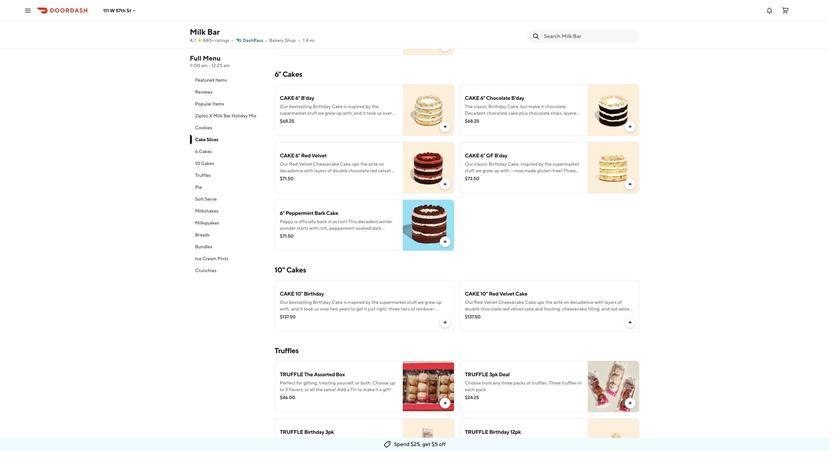 Task type: locate. For each thing, give the bounding box(es) containing it.
there inside truffle birthday 12pk rainbow-flecked, vanilla-infused cake bites, coated in a barely-there drizzle of white chocolate and rolled i
[[480, 445, 491, 450]]

cake for cake gf b'day slice
[[280, 14, 295, 21]]

white for 12pk
[[512, 445, 524, 450]]

1 coated from the left
[[373, 438, 388, 444]]

filling,
[[344, 175, 357, 180], [588, 307, 601, 312]]

our
[[280, 162, 288, 167], [280, 300, 288, 305], [465, 300, 473, 305]]

1 there from the left
[[295, 445, 306, 450]]

$68.25 down cake 6" b'day
[[280, 119, 294, 124]]

0 horizontal spatial 10"
[[275, 266, 285, 275]]

2 white from the left
[[512, 445, 524, 450]]

0 horizontal spatial $137.50
[[280, 315, 296, 320]]

layers
[[314, 168, 327, 174], [605, 300, 617, 305]]

0 vertical spatial double
[[333, 168, 348, 174]]

1 horizontal spatial crumbs.
[[465, 313, 482, 319]]

2 vanilla- from the left
[[503, 438, 519, 444]]

truffle inside truffle birthday 12pk rainbow-flecked, vanilla-infused cake bites, coated in a barely-there drizzle of white chocolate and rolled i
[[465, 430, 489, 436]]

to right tin
[[358, 387, 362, 393]]

1 rolled from the left
[[371, 445, 383, 450]]

it inside 'truffle the assorted box perfect for gifting, treating yourself, or both. choose up to 3 flavors, or all the same! add a tin to make it a gift! $46.00'
[[376, 387, 379, 393]]

2 flecked, from the left
[[486, 438, 503, 444]]

1 vertical spatial ups
[[537, 300, 545, 305]]

0 horizontal spatial creamy
[[368, 313, 383, 319]]

2 horizontal spatial 10"
[[481, 291, 488, 297]]

crumbs.
[[280, 181, 297, 187], [465, 313, 482, 319]]

0 vertical spatial rainbow
[[474, 124, 491, 129]]

10
[[195, 161, 200, 166]]

2 choose from the left
[[465, 381, 481, 386]]

with inside cake 10" birthday our bestselling birthday cake is inspired by the supermarket stuff we grew up with, and it took us over two years to get it just right: three tiers of rainbow- flecked vanilla birthday cake layered with creamy birthday frosting, crunchy birthday crumbs, and rainbow sprinkles. tastes like childhood.
[[357, 313, 367, 319]]

1 vertical spatial on
[[564, 300, 569, 305]]

1 horizontal spatial cheesecake
[[562, 307, 587, 312]]

cake inside cake 10" red velvet cake our red velvet cheesecake cake ups the ante on decadence with layers of double chocolate red velvet cake and frosting, cheesecake filling, and red velvet crumbs.
[[465, 291, 480, 297]]

$5
[[432, 442, 438, 448]]

• left bakery
[[265, 38, 267, 43]]

1 horizontal spatial crunchy
[[529, 117, 546, 123]]

barely- for truffle birthday 12pk
[[465, 445, 480, 450]]

items
[[215, 77, 227, 83], [213, 101, 224, 107]]

2 bites, from the left
[[546, 438, 558, 444]]

filling, inside cake 10" red velvet cake our red velvet cheesecake cake ups the ante on decadence with layers of double chocolate red velvet cake and frosting, cheesecake filling, and red velvet crumbs.
[[588, 307, 601, 312]]

us
[[314, 307, 319, 312]]

0 horizontal spatial rolled
[[371, 445, 383, 450]]

layered inside cake 10" birthday our bestselling birthday cake is inspired by the supermarket stuff we grew up with, and it took us over two years to get it just right: three tiers of rainbow- flecked vanilla birthday cake layered with creamy birthday frosting, crunchy birthday crumbs, and rainbow sprinkles. tastes like childhood.
[[341, 313, 357, 319]]

1 horizontal spatial layered
[[564, 111, 580, 116]]

double inside cake 10" red velvet cake our red velvet cheesecake cake ups the ante on decadence with layers of double chocolate red velvet cake and frosting, cheesecake filling, and red velvet crumbs.
[[465, 307, 480, 312]]

1 horizontal spatial the
[[465, 104, 473, 109]]

0 horizontal spatial rainbow-
[[280, 438, 301, 444]]

gf
[[295, 14, 303, 21], [486, 153, 494, 159]]

creamy down the just
[[368, 313, 383, 319]]

0 horizontal spatial milk
[[190, 27, 206, 36]]

full menu 9:00 am - 12:25 am
[[190, 54, 230, 68]]

1 bites, from the left
[[361, 438, 373, 444]]

drizzle inside truffle birthday 12pk rainbow-flecked, vanilla-infused cake bites, coated in a barely-there drizzle of white chocolate and rolled i
[[492, 445, 506, 450]]

white for 3pk
[[327, 445, 339, 450]]

infused inside truffle birthday 12pk rainbow-flecked, vanilla-infused cake bites, coated in a barely-there drizzle of white chocolate and rolled i
[[519, 438, 535, 444]]

bites, inside truffle birthday 3pk rainbow-flecked, vanilla-infused cake bites, coated in a barely-there drizzle of white chocolate and rolled i
[[361, 438, 373, 444]]

1 vertical spatial layers
[[605, 300, 617, 305]]

flecked, inside truffle birthday 12pk rainbow-flecked, vanilla-infused cake bites, coated in a barely-there drizzle of white chocolate and rolled i
[[486, 438, 503, 444]]

cakes up cake 6" b'day
[[283, 70, 302, 78]]

cakes right 6
[[199, 149, 212, 154]]

1 $71.50 from the top
[[280, 176, 294, 181]]

it
[[541, 104, 544, 109], [300, 307, 303, 312], [364, 307, 367, 312], [376, 387, 379, 393]]

bites,
[[361, 438, 373, 444], [546, 438, 558, 444]]

1 vertical spatial layered
[[341, 313, 357, 319]]

serves
[[512, 124, 526, 129]]

cake inside cake 6" chocolate b'day the classic birthday cake, but make it chocolate. decadent chocolate cake plus chocolate chips, layered with creamy birthday frosting, crunchy birthday crumbs, and rainbow sprinkles.    serves 6-8 people.
[[465, 95, 480, 101]]

three down deal
[[502, 381, 513, 386]]

1 horizontal spatial cheesecake
[[498, 300, 524, 305]]

0 vertical spatial get
[[356, 307, 363, 312]]

111 w 57th st
[[103, 8, 131, 13]]

drizzle for 12pk
[[492, 445, 506, 450]]

crumbs. inside cake 10" red velvet cake our red velvet cheesecake cake ups the ante on decadence with layers of double chocolate red velvet cake and frosting, cheesecake filling, and red velvet crumbs.
[[465, 313, 482, 319]]

on
[[379, 162, 384, 167], [564, 300, 569, 305]]

rainbow- for truffle birthday 12pk
[[465, 438, 486, 444]]

truffle for deal
[[465, 372, 489, 378]]

1 am from the left
[[201, 63, 208, 68]]

choose up 'gift!'
[[373, 381, 389, 386]]

cheesecake inside cake 10" red velvet cake our red velvet cheesecake cake ups the ante on decadence with layers of double chocolate red velvet cake and frosting, cheesecake filling, and red velvet crumbs.
[[562, 307, 587, 312]]

1 flecked, from the left
[[301, 438, 317, 444]]

111 w 57th st button
[[103, 8, 137, 13]]

2 horizontal spatial •
[[298, 38, 300, 43]]

cake 6" b'day image
[[403, 84, 455, 136]]

1 horizontal spatial 3pk
[[490, 372, 498, 378]]

2 coated from the left
[[559, 438, 573, 444]]

coated inside truffle birthday 3pk rainbow-flecked, vanilla-infused cake bites, coated in a barely-there drizzle of white chocolate and rolled i
[[373, 438, 388, 444]]

0 horizontal spatial sprinkles.
[[343, 320, 363, 325]]

coated for truffle birthday 3pk
[[373, 438, 388, 444]]

2 $71.50 from the top
[[280, 234, 294, 239]]

cheesecake
[[318, 175, 343, 180], [562, 307, 587, 312]]

1 vertical spatial ante
[[554, 300, 563, 305]]

am left -
[[201, 63, 208, 68]]

breads button
[[190, 229, 267, 241]]

truffle for 3pk
[[280, 430, 303, 436]]

in inside truffle birthday 12pk rainbow-flecked, vanilla-infused cake bites, coated in a barely-there drizzle of white chocolate and rolled i
[[574, 438, 578, 444]]

cakes for 10 cakes
[[201, 161, 214, 166]]

0 horizontal spatial double
[[333, 168, 348, 174]]

white inside truffle birthday 3pk rainbow-flecked, vanilla-infused cake bites, coated in a barely-there drizzle of white chocolate and rolled i
[[327, 445, 339, 450]]

0 horizontal spatial crumbs,
[[299, 320, 316, 325]]

from
[[482, 381, 492, 386]]

drizzle inside truffle birthday 3pk rainbow-flecked, vanilla-infused cake bites, coated in a barely-there drizzle of white chocolate and rolled i
[[307, 445, 321, 450]]

the inside cake 10" red velvet cake our red velvet cheesecake cake ups the ante on decadence with layers of double chocolate red velvet cake and frosting, cheesecake filling, and red velvet crumbs.
[[546, 300, 553, 305]]

6" for cake 6" chocolate b'day the classic birthday cake, but make it chocolate. decadent chocolate cake plus chocolate chips, layered with creamy birthday frosting, crunchy birthday crumbs, and rainbow sprinkles.    serves 6-8 people.
[[481, 95, 485, 101]]

0 horizontal spatial 3pk
[[325, 430, 334, 436]]

pie button
[[190, 181, 267, 193]]

0 horizontal spatial •
[[232, 38, 233, 43]]

1 vertical spatial $71.50
[[280, 234, 294, 239]]

1 horizontal spatial vanilla-
[[503, 438, 519, 444]]

am right "12:25"
[[224, 63, 230, 68]]

milk bar
[[190, 27, 220, 36]]

we
[[418, 300, 424, 305]]

1 horizontal spatial creamy
[[475, 117, 491, 123]]

1 horizontal spatial drizzle
[[492, 445, 506, 450]]

items up ziploc x milk bar holiday mix
[[213, 101, 224, 107]]

items inside button
[[213, 101, 224, 107]]

2 infused from the left
[[519, 438, 535, 444]]

0 vertical spatial bar
[[207, 27, 220, 36]]

• for 840+ ratings •
[[232, 38, 233, 43]]

1 horizontal spatial there
[[480, 445, 491, 450]]

1 horizontal spatial make
[[529, 104, 540, 109]]

full
[[190, 54, 202, 62]]

0 vertical spatial layers
[[314, 168, 327, 174]]

cake 6" red velvet image
[[403, 142, 455, 194]]

1 vertical spatial gf
[[486, 153, 494, 159]]

bar down popular items button
[[224, 113, 231, 119]]

coated inside truffle birthday 12pk rainbow-flecked, vanilla-infused cake bites, coated in a barely-there drizzle of white chocolate and rolled i
[[559, 438, 573, 444]]

1 horizontal spatial •
[[265, 38, 267, 43]]

perfect
[[280, 381, 296, 386]]

cake for cake 6" b'day
[[280, 95, 295, 101]]

0 horizontal spatial coated
[[373, 438, 388, 444]]

0 horizontal spatial the
[[304, 372, 313, 378]]

0 horizontal spatial layered
[[341, 313, 357, 319]]

add item to cart image for cake 6" b'day
[[443, 124, 448, 129]]

featured items button
[[190, 74, 267, 86]]

1 vertical spatial sprinkles.
[[343, 320, 363, 325]]

am
[[201, 63, 208, 68], [224, 63, 230, 68]]

1 horizontal spatial or
[[356, 381, 360, 386]]

three down supermarket
[[389, 307, 400, 312]]

get down inspired
[[356, 307, 363, 312]]

choose up each
[[465, 381, 481, 386]]

creamy inside cake 6" chocolate b'day the classic birthday cake, but make it chocolate. decadent chocolate cake plus chocolate chips, layered with creamy birthday frosting, crunchy birthday crumbs, and rainbow sprinkles.    serves 6-8 people.
[[475, 117, 491, 123]]

1 horizontal spatial 10"
[[295, 291, 303, 297]]

rainbow down two
[[326, 320, 342, 325]]

ante inside cake 10" red velvet cake our red velvet cheesecake cake ups the ante on decadence with layers of double chocolate red velvet cake and frosting, cheesecake filling, and red velvet crumbs.
[[554, 300, 563, 305]]

red
[[301, 153, 311, 159], [289, 162, 298, 167], [489, 291, 499, 297], [474, 300, 483, 305]]

0 horizontal spatial there
[[295, 445, 306, 450]]

crumbs, down vanilla
[[299, 320, 316, 325]]

bar up 840+ ratings • on the top of the page
[[207, 27, 220, 36]]

grew
[[425, 300, 435, 305]]

2 $137.50 from the left
[[465, 315, 481, 320]]

in for truffle birthday 3pk
[[389, 438, 393, 444]]

1 horizontal spatial double
[[465, 307, 480, 312]]

rainbow
[[474, 124, 491, 129], [326, 320, 342, 325]]

frosting, inside cake 6" red velvet our red velvet cheesecake cake ups the ante on decadence with layers of double chocolate red velvet cake and frosting, cheesecake filling, and red velvet crumbs.
[[300, 175, 317, 180]]

tiers
[[401, 307, 410, 312]]

our inside cake 10" red velvet cake our red velvet cheesecake cake ups the ante on decadence with layers of double chocolate red velvet cake and frosting, cheesecake filling, and red velvet crumbs.
[[465, 300, 473, 305]]

1 horizontal spatial filling,
[[588, 307, 601, 312]]

10 cakes
[[195, 161, 214, 166]]

1 • from the left
[[232, 38, 233, 43]]

6" inside cake 6" chocolate b'day the classic birthday cake, but make it chocolate. decadent chocolate cake plus chocolate chips, layered with creamy birthday frosting, crunchy birthday crumbs, and rainbow sprinkles.    serves 6-8 people.
[[481, 95, 485, 101]]

cake 6" red velvet our red velvet cheesecake cake ups the ante on decadence with layers of double chocolate red velvet cake and frosting, cheesecake filling, and red velvet crumbs.
[[280, 153, 391, 187]]

truffle birthday 12pk rainbow-flecked, vanilla-infused cake bites, coated in a barely-there drizzle of white chocolate and rolled i
[[465, 430, 581, 452]]

1 vertical spatial double
[[465, 307, 480, 312]]

cakes for 6" cakes
[[283, 70, 302, 78]]

3pk inside truffle 3pk deal choose from any three packs of truffles. three truffles in each pack. $24.25
[[490, 372, 498, 378]]

decadence
[[280, 168, 303, 174], [570, 300, 594, 305]]

1 horizontal spatial ups
[[537, 300, 545, 305]]

2 drizzle from the left
[[492, 445, 506, 450]]

cake,
[[508, 104, 520, 109]]

rolled inside truffle birthday 12pk rainbow-flecked, vanilla-infused cake bites, coated in a barely-there drizzle of white chocolate and rolled i
[[556, 445, 568, 450]]

white inside truffle birthday 12pk rainbow-flecked, vanilla-infused cake bites, coated in a barely-there drizzle of white chocolate and rolled i
[[512, 445, 524, 450]]

1 choose from the left
[[373, 381, 389, 386]]

truffles down 10 cakes
[[195, 173, 211, 178]]

1 white from the left
[[327, 445, 339, 450]]

rainbow-
[[280, 438, 301, 444], [465, 438, 486, 444]]

open menu image
[[24, 6, 32, 14]]

0 horizontal spatial $68.25
[[280, 119, 294, 124]]

$71.50
[[280, 176, 294, 181], [280, 234, 294, 239]]

1 horizontal spatial bar
[[224, 113, 231, 119]]

2 • from the left
[[265, 38, 267, 43]]

1 vertical spatial or
[[305, 387, 309, 393]]

ice cream pints button
[[190, 253, 267, 265]]

• right ratings
[[232, 38, 233, 43]]

$71.50 for 6" peppermint bark cake
[[280, 234, 294, 239]]

red
[[370, 168, 377, 174], [366, 175, 373, 180], [503, 307, 510, 312], [611, 307, 618, 312]]

the inside cake 6" chocolate b'day the classic birthday cake, but make it chocolate. decadent chocolate cake plus chocolate chips, layered with creamy birthday frosting, crunchy birthday crumbs, and rainbow sprinkles.    serves 6-8 people.
[[465, 104, 473, 109]]

cakes inside 10 cakes 'button'
[[201, 161, 214, 166]]

add item to cart image for cake 6" red velvet
[[443, 182, 448, 187]]

chocolate
[[487, 111, 508, 116], [529, 111, 550, 116], [349, 168, 369, 174], [481, 307, 502, 312], [340, 445, 361, 450], [525, 445, 546, 450]]

rainbow down decadent
[[474, 124, 491, 129]]

$68.25 for cake 6" chocolate b'day
[[465, 119, 480, 124]]

10 cakes button
[[190, 158, 267, 170]]

6" inside cake 6" red velvet our red velvet cheesecake cake ups the ante on decadence with layers of double chocolate red velvet cake and frosting, cheesecake filling, and red velvet crumbs.
[[295, 153, 300, 159]]

cakes right 10
[[201, 161, 214, 166]]

our inside cake 10" birthday our bestselling birthday cake is inspired by the supermarket stuff we grew up with, and it took us over two years to get it just right: three tiers of rainbow- flecked vanilla birthday cake layered with creamy birthday frosting, crunchy birthday crumbs, and rainbow sprinkles. tastes like childhood.
[[280, 300, 288, 305]]

supermarket
[[380, 300, 407, 305]]

2 there from the left
[[480, 445, 491, 450]]

chocolate.
[[545, 104, 567, 109]]

barely- inside truffle birthday 3pk rainbow-flecked, vanilla-infused cake bites, coated in a barely-there drizzle of white chocolate and rolled i
[[280, 445, 295, 450]]

• left 1.4
[[298, 38, 300, 43]]

1 horizontal spatial get
[[423, 442, 431, 448]]

double
[[333, 168, 348, 174], [465, 307, 480, 312]]

bites, inside truffle birthday 12pk rainbow-flecked, vanilla-infused cake bites, coated in a barely-there drizzle of white chocolate and rolled i
[[546, 438, 558, 444]]

the up decadent
[[465, 104, 473, 109]]

truffle inside truffle birthday 3pk rainbow-flecked, vanilla-infused cake bites, coated in a barely-there drizzle of white chocolate and rolled i
[[280, 430, 303, 436]]

crumbs, down chocolate.
[[566, 117, 582, 123]]

1 horizontal spatial rainbow
[[474, 124, 491, 129]]

to down inspired
[[351, 307, 355, 312]]

the
[[465, 104, 473, 109], [304, 372, 313, 378]]

3
[[285, 387, 288, 393]]

milk right x
[[213, 113, 223, 119]]

rolled for 3pk
[[371, 445, 383, 450]]

2 $68.25 from the left
[[465, 119, 480, 124]]

cake inside cake 10" birthday our bestselling birthday cake is inspired by the supermarket stuff we grew up with, and it took us over two years to get it just right: three tiers of rainbow- flecked vanilla birthday cake layered with creamy birthday frosting, crunchy birthday crumbs, and rainbow sprinkles. tastes like childhood.
[[330, 313, 340, 319]]

the
[[361, 162, 368, 167], [372, 300, 379, 305], [546, 300, 553, 305], [316, 387, 323, 393]]

or left all
[[305, 387, 309, 393]]

1 infused from the left
[[334, 438, 349, 444]]

coated
[[373, 438, 388, 444], [559, 438, 573, 444]]

0 vertical spatial truffles
[[195, 173, 211, 178]]

0 vertical spatial sprinkles.
[[492, 124, 511, 129]]

1 vertical spatial decadence
[[570, 300, 594, 305]]

items inside button
[[215, 77, 227, 83]]

1 horizontal spatial rainbow-
[[465, 438, 486, 444]]

there for truffle birthday 12pk
[[480, 445, 491, 450]]

our inside cake 6" red velvet our red velvet cheesecake cake ups the ante on decadence with layers of double chocolate red velvet cake and frosting, cheesecake filling, and red velvet crumbs.
[[280, 162, 288, 167]]

1 vertical spatial 3pk
[[325, 430, 334, 436]]

years
[[339, 307, 350, 312]]

2 rainbow- from the left
[[465, 438, 486, 444]]

0 vertical spatial ante
[[369, 162, 378, 167]]

crunchy up 8
[[529, 117, 546, 123]]

sprinkles. down years
[[343, 320, 363, 325]]

0 vertical spatial cheesecake
[[313, 162, 339, 167]]

ziploc
[[195, 113, 208, 119]]

1 horizontal spatial bites,
[[546, 438, 558, 444]]

sprinkles. inside cake 10" birthday our bestselling birthday cake is inspired by the supermarket stuff we grew up with, and it took us over two years to get it just right: three tiers of rainbow- flecked vanilla birthday cake layered with creamy birthday frosting, crunchy birthday crumbs, and rainbow sprinkles. tastes like childhood.
[[343, 320, 363, 325]]

1 drizzle from the left
[[307, 445, 321, 450]]

0 vertical spatial or
[[356, 381, 360, 386]]

each
[[465, 387, 475, 393]]

rolled for 12pk
[[556, 445, 568, 450]]

up right grew
[[436, 300, 442, 305]]

make right but
[[529, 104, 540, 109]]

0 horizontal spatial rainbow
[[326, 320, 342, 325]]

the inside 'truffle the assorted box perfect for gifting, treating yourself, or both. choose up to 3 flavors, or all the same! add a tin to make it a gift! $46.00'
[[316, 387, 323, 393]]

it left chocolate.
[[541, 104, 544, 109]]

$71.50 for cake 6" red velvet
[[280, 176, 294, 181]]

0 horizontal spatial layers
[[314, 168, 327, 174]]

creamy inside cake 10" birthday our bestselling birthday cake is inspired by the supermarket stuff we grew up with, and it took us over two years to get it just right: three tiers of rainbow- flecked vanilla birthday cake layered with creamy birthday frosting, crunchy birthday crumbs, and rainbow sprinkles. tastes like childhood.
[[368, 313, 383, 319]]

1 horizontal spatial choose
[[465, 381, 481, 386]]

1 vertical spatial crumbs,
[[299, 320, 316, 325]]

three inside truffle 3pk deal choose from any three packs of truffles. three truffles in each pack. $24.25
[[502, 381, 513, 386]]

add item to cart image
[[628, 182, 633, 187], [443, 239, 448, 245], [628, 320, 633, 326], [443, 401, 448, 406]]

birthday inside truffle birthday 12pk rainbow-flecked, vanilla-infused cake bites, coated in a barely-there drizzle of white chocolate and rolled i
[[490, 430, 510, 436]]

treating
[[319, 381, 336, 386]]

creamy
[[475, 117, 491, 123], [368, 313, 383, 319]]

0 horizontal spatial barely-
[[280, 445, 295, 450]]

2 rolled from the left
[[556, 445, 568, 450]]

and
[[465, 124, 473, 129], [291, 175, 299, 180], [357, 175, 365, 180], [291, 307, 299, 312], [535, 307, 543, 312], [602, 307, 610, 312], [317, 320, 325, 325], [362, 445, 370, 450], [547, 445, 555, 450]]

1 horizontal spatial three
[[502, 381, 513, 386]]

birthday inside truffle birthday 3pk rainbow-flecked, vanilla-infused cake bites, coated in a barely-there drizzle of white chocolate and rolled i
[[304, 430, 324, 436]]

truffle inside 'truffle the assorted box perfect for gifting, treating yourself, or both. choose up to 3 flavors, or all the same! add a tin to make it a gift! $46.00'
[[280, 372, 303, 378]]

get left $5
[[423, 442, 431, 448]]

rainbow- inside truffle birthday 3pk rainbow-flecked, vanilla-infused cake bites, coated in a barely-there drizzle of white chocolate and rolled i
[[280, 438, 301, 444]]

infused inside truffle birthday 3pk rainbow-flecked, vanilla-infused cake bites, coated in a barely-there drizzle of white chocolate and rolled i
[[334, 438, 349, 444]]

1 horizontal spatial $68.25
[[465, 119, 480, 124]]

creamy down decadent
[[475, 117, 491, 123]]

st
[[127, 8, 131, 13]]

make down both.
[[363, 387, 375, 393]]

a inside truffle birthday 3pk rainbow-flecked, vanilla-infused cake bites, coated in a barely-there drizzle of white chocolate and rolled i
[[394, 438, 396, 444]]

0 vertical spatial ups
[[352, 162, 360, 167]]

layered
[[564, 111, 580, 116], [341, 313, 357, 319]]

0 vertical spatial layered
[[564, 111, 580, 116]]

ziploc x milk bar holiday mix
[[195, 113, 257, 119]]

cake 6" gf b'day image
[[588, 142, 640, 194]]

0 vertical spatial on
[[379, 162, 384, 167]]

0 vertical spatial creamy
[[475, 117, 491, 123]]

1 vertical spatial items
[[213, 101, 224, 107]]

layered right chips,
[[564, 111, 580, 116]]

$68.25 down decadent
[[465, 119, 480, 124]]

milk up 4.7
[[190, 27, 206, 36]]

1 vertical spatial crunchy
[[421, 313, 438, 319]]

menu
[[203, 54, 221, 62]]

it left 'gift!'
[[376, 387, 379, 393]]

0 horizontal spatial choose
[[373, 381, 389, 386]]

cake for cake 10" birthday our bestselling birthday cake is inspired by the supermarket stuff we grew up with, and it took us over two years to get it just right: three tiers of rainbow- flecked vanilla birthday cake layered with creamy birthday frosting, crunchy birthday crumbs, and rainbow sprinkles. tastes like childhood.
[[280, 291, 295, 297]]

truffle birthday 3pk image
[[403, 419, 455, 452]]

cake inside cake 10" birthday our bestselling birthday cake is inspired by the supermarket stuff we grew up with, and it took us over two years to get it just right: three tiers of rainbow- flecked vanilla birthday cake layered with creamy birthday frosting, crunchy birthday crumbs, and rainbow sprinkles. tastes like childhood.
[[280, 291, 295, 297]]

in
[[578, 381, 582, 386], [389, 438, 393, 444], [574, 438, 578, 444]]

sprinkles.
[[492, 124, 511, 129], [343, 320, 363, 325]]

cakes inside 6 cakes button
[[199, 149, 212, 154]]

in inside truffle birthday 3pk rainbow-flecked, vanilla-infused cake bites, coated in a barely-there drizzle of white chocolate and rolled i
[[389, 438, 393, 444]]

or up tin
[[356, 381, 360, 386]]

assorted
[[314, 372, 335, 378]]

1 horizontal spatial am
[[224, 63, 230, 68]]

2 barely- from the left
[[465, 445, 480, 450]]

1 barely- from the left
[[280, 445, 295, 450]]

1 $68.25 from the left
[[280, 119, 294, 124]]

childhood.
[[386, 320, 409, 325]]

1 vertical spatial make
[[363, 387, 375, 393]]

0 horizontal spatial crunchy
[[421, 313, 438, 319]]

1 vanilla- from the left
[[318, 438, 334, 444]]

1 vertical spatial the
[[304, 372, 313, 378]]

choose inside 'truffle the assorted box perfect for gifting, treating yourself, or both. choose up to 3 flavors, or all the same! add a tin to make it a gift! $46.00'
[[373, 381, 389, 386]]

of inside truffle 3pk deal choose from any three packs of truffles. three truffles in each pack. $24.25
[[527, 381, 531, 386]]

items up reviews button
[[215, 77, 227, 83]]

0 horizontal spatial up
[[390, 381, 395, 386]]

0 horizontal spatial flecked,
[[301, 438, 317, 444]]

up up 'gift!'
[[390, 381, 395, 386]]

10"
[[275, 266, 285, 275], [295, 291, 303, 297], [481, 291, 488, 297]]

crunchy down rainbow-
[[421, 313, 438, 319]]

• for bakery shop • 1.4 mi
[[298, 38, 300, 43]]

3 • from the left
[[298, 38, 300, 43]]

rainbow-
[[416, 307, 435, 312]]

1 horizontal spatial $137.50
[[465, 315, 481, 320]]

1 vertical spatial up
[[390, 381, 395, 386]]

0 horizontal spatial truffles
[[195, 173, 211, 178]]

layered down years
[[341, 313, 357, 319]]

truffles
[[195, 173, 211, 178], [275, 347, 299, 355]]

10" inside cake 10" red velvet cake our red velvet cheesecake cake ups the ante on decadence with layers of double chocolate red velvet cake and frosting, cheesecake filling, and red velvet crumbs.
[[481, 291, 488, 297]]

9:00
[[190, 63, 200, 68]]

0 horizontal spatial decadence
[[280, 168, 303, 174]]

of inside cake 6" red velvet our red velvet cheesecake cake ups the ante on decadence with layers of double chocolate red velvet cake and frosting, cheesecake filling, and red velvet crumbs.
[[328, 168, 332, 174]]

there for truffle birthday 3pk
[[295, 445, 306, 450]]

dashpass
[[243, 38, 263, 43]]

1 vertical spatial bar
[[224, 113, 231, 119]]

6 cakes button
[[190, 146, 267, 158]]

1 horizontal spatial flecked,
[[486, 438, 503, 444]]

flecked, inside truffle birthday 3pk rainbow-flecked, vanilla-infused cake bites, coated in a barely-there drizzle of white chocolate and rolled i
[[301, 438, 317, 444]]

cake
[[509, 111, 519, 116], [280, 175, 290, 180], [524, 307, 534, 312], [330, 313, 340, 319], [350, 438, 360, 444], [535, 438, 545, 444]]

0 vertical spatial three
[[389, 307, 400, 312]]

0 vertical spatial milk
[[190, 27, 206, 36]]

3pk
[[490, 372, 498, 378], [325, 430, 334, 436]]

to left 3
[[280, 387, 284, 393]]

1 rainbow- from the left
[[280, 438, 301, 444]]

sprinkles. left serves
[[492, 124, 511, 129]]

cakes up bestselling on the left bottom
[[286, 266, 306, 275]]

layers inside cake 6" red velvet our red velvet cheesecake cake ups the ante on decadence with layers of double chocolate red velvet cake and frosting, cheesecake filling, and red velvet crumbs.
[[314, 168, 327, 174]]

cheesecake inside cake 10" red velvet cake our red velvet cheesecake cake ups the ante on decadence with layers of double chocolate red velvet cake and frosting, cheesecake filling, and red velvet crumbs.
[[498, 300, 524, 305]]

in for truffle birthday 12pk
[[574, 438, 578, 444]]

get
[[356, 307, 363, 312], [423, 442, 431, 448]]

10" for cake 10" birthday
[[295, 291, 303, 297]]

cake inside cake 10" birthday our bestselling birthday cake is inspired by the supermarket stuff we grew up with, and it took us over two years to get it just right: three tiers of rainbow- flecked vanilla birthday cake layered with creamy birthday frosting, crunchy birthday crumbs, and rainbow sprinkles. tastes like childhood.
[[332, 300, 343, 305]]

1 $137.50 from the left
[[280, 315, 296, 320]]

add item to cart image
[[443, 43, 448, 49], [443, 124, 448, 129], [628, 124, 633, 129], [443, 182, 448, 187], [443, 320, 448, 326], [628, 401, 633, 406]]

truffle inside truffle 3pk deal choose from any three packs of truffles. three truffles in each pack. $24.25
[[465, 372, 489, 378]]

the up gifting,
[[304, 372, 313, 378]]

soft serve button
[[190, 193, 267, 205]]

0 horizontal spatial white
[[327, 445, 339, 450]]

Item Search search field
[[544, 33, 634, 40]]

serve
[[205, 197, 217, 202]]

truffles up perfect
[[275, 347, 299, 355]]

1 horizontal spatial coated
[[559, 438, 573, 444]]

1 horizontal spatial layers
[[605, 300, 617, 305]]

chips,
[[551, 111, 563, 116]]

vanilla- inside truffle birthday 3pk rainbow-flecked, vanilla-infused cake bites, coated in a barely-there drizzle of white chocolate and rolled i
[[318, 438, 334, 444]]

0 vertical spatial up
[[436, 300, 442, 305]]

infused for 3pk
[[334, 438, 349, 444]]



Task type: vqa. For each thing, say whether or not it's contained in the screenshot.
840+
yes



Task type: describe. For each thing, give the bounding box(es) containing it.
bakery
[[269, 38, 284, 43]]

bundles button
[[190, 241, 267, 253]]

cake inside cake 6" red velvet our red velvet cheesecake cake ups the ante on decadence with layers of double chocolate red velvet cake and frosting, cheesecake filling, and red velvet crumbs.
[[280, 175, 290, 180]]

spend
[[394, 442, 410, 448]]

vanilla- for 12pk
[[503, 438, 519, 444]]

of inside cake 10" red velvet cake our red velvet cheesecake cake ups the ante on decadence with layers of double chocolate red velvet cake and frosting, cheesecake filling, and red velvet crumbs.
[[618, 300, 622, 305]]

barely- for truffle birthday 3pk
[[280, 445, 295, 450]]

2 horizontal spatial to
[[358, 387, 362, 393]]

add item to cart image for truffle the assorted box
[[443, 401, 448, 406]]

a inside truffle birthday 12pk rainbow-flecked, vanilla-infused cake bites, coated in a barely-there drizzle of white chocolate and rolled i
[[579, 438, 581, 444]]

stuff
[[407, 300, 417, 305]]

to inside cake 10" birthday our bestselling birthday cake is inspired by the supermarket stuff we grew up with, and it took us over two years to get it just right: three tiers of rainbow- flecked vanilla birthday cake layered with creamy birthday frosting, crunchy birthday crumbs, and rainbow sprinkles. tastes like childhood.
[[351, 307, 355, 312]]

mix
[[249, 113, 257, 119]]

bites, for 3pk
[[361, 438, 373, 444]]

rainbow- for truffle birthday 3pk
[[280, 438, 301, 444]]

both.
[[361, 381, 372, 386]]

0 vertical spatial gf
[[295, 14, 303, 21]]

truffle for 12pk
[[465, 430, 489, 436]]

truffle the assorted box perfect for gifting, treating yourself, or both. choose up to 3 flavors, or all the same! add a tin to make it a gift! $46.00
[[280, 372, 395, 401]]

flavors,
[[289, 387, 304, 393]]

57th
[[116, 8, 126, 13]]

truffle 3pk deal choose from any three packs of truffles. three truffles in each pack. $24.25
[[465, 372, 582, 401]]

took
[[304, 307, 313, 312]]

gifting,
[[303, 381, 318, 386]]

the inside cake 6" red velvet our red velvet cheesecake cake ups the ante on decadence with layers of double chocolate red velvet cake and frosting, cheesecake filling, and red velvet crumbs.
[[361, 162, 368, 167]]

cake slices
[[195, 137, 218, 142]]

$46.00
[[280, 395, 295, 401]]

pack.
[[476, 387, 487, 393]]

dashpass •
[[243, 38, 267, 43]]

add item to cart image for cake 6" chocolate b'day
[[628, 124, 633, 129]]

ante inside cake 6" red velvet our red velvet cheesecake cake ups the ante on decadence with layers of double chocolate red velvet cake and frosting, cheesecake filling, and red velvet crumbs.
[[369, 162, 378, 167]]

6" cakes
[[275, 70, 302, 78]]

with inside cake 6" chocolate b'day the classic birthday cake, but make it chocolate. decadent chocolate cake plus chocolate chips, layered with creamy birthday frosting, crunchy birthday crumbs, and rainbow sprinkles.    serves 6-8 people.
[[465, 117, 474, 123]]

cake 6" gf b'day
[[465, 153, 508, 159]]

is
[[344, 300, 347, 305]]

chocolate inside truffle birthday 12pk rainbow-flecked, vanilla-infused cake bites, coated in a barely-there drizzle of white chocolate and rolled i
[[525, 445, 546, 450]]

bakery shop • 1.4 mi
[[269, 38, 315, 43]]

two
[[330, 307, 338, 312]]

flecked, for 12pk
[[486, 438, 503, 444]]

cake 6" chocolate b'day image
[[588, 84, 640, 136]]

$73.50
[[465, 176, 480, 181]]

sprinkles. inside cake 6" chocolate b'day the classic birthday cake, but make it chocolate. decadent chocolate cake plus chocolate chips, layered with creamy birthday frosting, crunchy birthday crumbs, and rainbow sprinkles.    serves 6-8 people.
[[492, 124, 511, 129]]

on inside cake 6" red velvet our red velvet cheesecake cake ups the ante on decadence with layers of double chocolate red velvet cake and frosting, cheesecake filling, and red velvet crumbs.
[[379, 162, 384, 167]]

milkquakes button
[[190, 217, 267, 229]]

with inside cake 10" red velvet cake our red velvet cheesecake cake ups the ante on decadence with layers of double chocolate red velvet cake and frosting, cheesecake filling, and red velvet crumbs.
[[595, 300, 604, 305]]

chocolate inside cake 10" red velvet cake our red velvet cheesecake cake ups the ante on decadence with layers of double chocolate red velvet cake and frosting, cheesecake filling, and red velvet crumbs.
[[481, 307, 502, 312]]

choose inside truffle 3pk deal choose from any three packs of truffles. three truffles in each pack. $24.25
[[465, 381, 481, 386]]

10" for cake 10" red velvet cake
[[481, 291, 488, 297]]

crunchy inside cake 10" birthday our bestselling birthday cake is inspired by the supermarket stuff we grew up with, and it took us over two years to get it just right: three tiers of rainbow- flecked vanilla birthday cake layered with creamy birthday frosting, crunchy birthday crumbs, and rainbow sprinkles. tastes like childhood.
[[421, 313, 438, 319]]

rainbow inside cake 6" chocolate b'day the classic birthday cake, but make it chocolate. decadent chocolate cake plus chocolate chips, layered with creamy birthday frosting, crunchy birthday crumbs, and rainbow sprinkles.    serves 6-8 people.
[[474, 124, 491, 129]]

cake inside truffle birthday 3pk rainbow-flecked, vanilla-infused cake bites, coated in a barely-there drizzle of white chocolate and rolled i
[[350, 438, 360, 444]]

bundles
[[195, 244, 212, 250]]

ice cream pints
[[195, 256, 228, 262]]

make inside cake 6" chocolate b'day the classic birthday cake, but make it chocolate. decadent chocolate cake plus chocolate chips, layered with creamy birthday frosting, crunchy birthday crumbs, and rainbow sprinkles.    serves 6-8 people.
[[529, 104, 540, 109]]

0 horizontal spatial or
[[305, 387, 309, 393]]

all
[[310, 387, 315, 393]]

cookies
[[195, 125, 212, 130]]

add item to cart image for truffle 3pk deal
[[628, 401, 633, 406]]

reviews
[[195, 89, 213, 95]]

featured
[[195, 77, 214, 83]]

by
[[366, 300, 371, 305]]

ups inside cake 6" red velvet our red velvet cheesecake cake ups the ante on decadence with layers of double chocolate red velvet cake and frosting, cheesecake filling, and red velvet crumbs.
[[352, 162, 360, 167]]

filling, inside cake 6" red velvet our red velvet cheesecake cake ups the ante on decadence with layers of double chocolate red velvet cake and frosting, cheesecake filling, and red velvet crumbs.
[[344, 175, 357, 180]]

crumbs, inside cake 10" birthday our bestselling birthday cake is inspired by the supermarket stuff we grew up with, and it took us over two years to get it just right: three tiers of rainbow- flecked vanilla birthday cake layered with creamy birthday frosting, crunchy birthday crumbs, and rainbow sprinkles. tastes like childhood.
[[299, 320, 316, 325]]

inspired
[[348, 300, 365, 305]]

coated for truffle birthday 12pk
[[559, 438, 573, 444]]

the inside 'truffle the assorted box perfect for gifting, treating yourself, or both. choose up to 3 flavors, or all the same! add a tin to make it a gift! $46.00'
[[304, 372, 313, 378]]

milkshakes
[[195, 209, 219, 214]]

crunchy inside cake 6" chocolate b'day the classic birthday cake, but make it chocolate. decadent chocolate cake plus chocolate chips, layered with creamy birthday frosting, crunchy birthday crumbs, and rainbow sprinkles.    serves 6-8 people.
[[529, 117, 546, 123]]

shop
[[285, 38, 296, 43]]

cake inside cake 6" red velvet our red velvet cheesecake cake ups the ante on decadence with layers of double chocolate red velvet cake and frosting, cheesecake filling, and red velvet crumbs.
[[340, 162, 351, 167]]

1.4
[[303, 38, 309, 43]]

of inside truffle birthday 12pk rainbow-flecked, vanilla-infused cake bites, coated in a barely-there drizzle of white chocolate and rolled i
[[507, 445, 511, 450]]

truffle for assorted
[[280, 372, 303, 378]]

slices
[[207, 137, 218, 142]]

add item to cart image for cake 6" gf b'day
[[628, 182, 633, 187]]

items for popular items
[[213, 101, 224, 107]]

6" peppermint bark cake
[[280, 210, 338, 217]]

ziploc x milk bar holiday mix button
[[190, 110, 267, 122]]

crunchies button
[[190, 265, 267, 277]]

6 cakes
[[195, 149, 212, 154]]

popular items button
[[190, 98, 267, 110]]

rainbow inside cake 10" birthday our bestselling birthday cake is inspired by the supermarket stuff we grew up with, and it took us over two years to get it just right: three tiers of rainbow- flecked vanilla birthday cake layered with creamy birthday frosting, crunchy birthday crumbs, and rainbow sprinkles. tastes like childhood.
[[326, 320, 342, 325]]

cream
[[203, 256, 217, 262]]

get inside cake 10" birthday our bestselling birthday cake is inspired by the supermarket stuff we grew up with, and it took us over two years to get it just right: three tiers of rainbow- flecked vanilla birthday cake layered with creamy birthday frosting, crunchy birthday crumbs, and rainbow sprinkles. tastes like childhood.
[[356, 307, 363, 312]]

make inside 'truffle the assorted box perfect for gifting, treating yourself, or both. choose up to 3 flavors, or all the same! add a tin to make it a gift! $46.00'
[[363, 387, 375, 393]]

0 horizontal spatial to
[[280, 387, 284, 393]]

$137.50 for cake 10" red velvet cake
[[465, 315, 481, 320]]

in inside truffle 3pk deal choose from any three packs of truffles. three truffles in each pack. $24.25
[[578, 381, 582, 386]]

any
[[493, 381, 501, 386]]

truffles button
[[190, 170, 267, 181]]

cakes for 6 cakes
[[199, 149, 212, 154]]

milk inside button
[[213, 113, 223, 119]]

cheesecake inside cake 6" red velvet our red velvet cheesecake cake ups the ante on decadence with layers of double chocolate red velvet cake and frosting, cheesecake filling, and red velvet crumbs.
[[313, 162, 339, 167]]

frosting, inside cake 10" birthday our bestselling birthday cake is inspired by the supermarket stuff we grew up with, and it took us over two years to get it just right: three tiers of rainbow- flecked vanilla birthday cake layered with creamy birthday frosting, crunchy birthday crumbs, and rainbow sprinkles. tastes like childhood.
[[403, 313, 420, 319]]

drizzle for 3pk
[[307, 445, 321, 450]]

1 vertical spatial truffles
[[275, 347, 299, 355]]

bites, for 12pk
[[546, 438, 558, 444]]

1 horizontal spatial gf
[[486, 153, 494, 159]]

ups inside cake 10" red velvet cake our red velvet cheesecake cake ups the ante on decadence with layers of double chocolate red velvet cake and frosting, cheesecake filling, and red velvet crumbs.
[[537, 300, 545, 305]]

peppermint
[[286, 210, 314, 217]]

popular items
[[195, 101, 224, 107]]

b'day inside cake 6" chocolate b'day the classic birthday cake, but make it chocolate. decadent chocolate cake plus chocolate chips, layered with creamy birthday frosting, crunchy birthday crumbs, and rainbow sprinkles.    serves 6-8 people.
[[512, 95, 525, 101]]

chocolate inside truffle birthday 3pk rainbow-flecked, vanilla-infused cake bites, coated in a barely-there drizzle of white chocolate and rolled i
[[340, 445, 361, 450]]

crumbs, inside cake 6" chocolate b'day the classic birthday cake, but make it chocolate. decadent chocolate cake plus chocolate chips, layered with creamy birthday frosting, crunchy birthday crumbs, and rainbow sprinkles.    serves 6-8 people.
[[566, 117, 582, 123]]

6-
[[527, 124, 532, 129]]

ratings
[[215, 38, 230, 43]]

deal
[[499, 372, 510, 378]]

featured items
[[195, 77, 227, 83]]

infused for 12pk
[[519, 438, 535, 444]]

truffle the assorted box image
[[403, 361, 455, 413]]

with inside cake 6" red velvet our red velvet cheesecake cake ups the ante on decadence with layers of double chocolate red velvet cake and frosting, cheesecake filling, and red velvet crumbs.
[[304, 168, 314, 174]]

cake 6" b'day
[[280, 95, 314, 101]]

cake for cake 10" red velvet cake our red velvet cheesecake cake ups the ante on decadence with layers of double chocolate red velvet cake and frosting, cheesecake filling, and red velvet crumbs.
[[465, 291, 480, 297]]

truffle 3pk deal image
[[588, 361, 640, 413]]

like
[[378, 320, 385, 325]]

10" cakes
[[275, 266, 306, 275]]

soft
[[195, 197, 204, 202]]

cake for cake 6" chocolate b'day the classic birthday cake, but make it chocolate. decadent chocolate cake plus chocolate chips, layered with creamy birthday frosting, crunchy birthday crumbs, and rainbow sprinkles.    serves 6-8 people.
[[465, 95, 480, 101]]

3pk inside truffle birthday 3pk rainbow-flecked, vanilla-infused cake bites, coated in a barely-there drizzle of white chocolate and rolled i
[[325, 430, 334, 436]]

bar inside ziploc x milk bar holiday mix button
[[224, 113, 231, 119]]

decadence inside cake 10" red velvet cake our red velvet cheesecake cake ups the ante on decadence with layers of double chocolate red velvet cake and frosting, cheesecake filling, and red velvet crumbs.
[[570, 300, 594, 305]]

cake gf b'day slice image
[[403, 4, 455, 55]]

2 am from the left
[[224, 63, 230, 68]]

840+
[[203, 38, 214, 43]]

cake inside cake 10" red velvet cake our red velvet cheesecake cake ups the ante on decadence with layers of double chocolate red velvet cake and frosting, cheesecake filling, and red velvet crumbs.
[[524, 307, 534, 312]]

0 items, open order cart image
[[782, 6, 790, 14]]

over
[[320, 307, 329, 312]]

cheesecake inside cake 6" red velvet our red velvet cheesecake cake ups the ante on decadence with layers of double chocolate red velvet cake and frosting, cheesecake filling, and red velvet crumbs.
[[318, 175, 343, 180]]

on inside cake 10" red velvet cake our red velvet cheesecake cake ups the ante on decadence with layers of double chocolate red velvet cake and frosting, cheesecake filling, and red velvet crumbs.
[[564, 300, 569, 305]]

cake for cake 6" gf b'day
[[465, 153, 480, 159]]

add item to cart image for 6" peppermint bark cake
[[443, 239, 448, 245]]

frosting, inside cake 10" red velvet cake our red velvet cheesecake cake ups the ante on decadence with layers of double chocolate red velvet cake and frosting, cheesecake filling, and red velvet crumbs.
[[544, 307, 561, 312]]

add
[[337, 387, 346, 393]]

cake for cake 6" red velvet our red velvet cheesecake cake ups the ante on decadence with layers of double chocolate red velvet cake and frosting, cheesecake filling, and red velvet crumbs.
[[280, 153, 295, 159]]

cake inside truffle birthday 12pk rainbow-flecked, vanilla-infused cake bites, coated in a barely-there drizzle of white chocolate and rolled i
[[535, 438, 545, 444]]

and inside truffle birthday 3pk rainbow-flecked, vanilla-infused cake bites, coated in a barely-there drizzle of white chocolate and rolled i
[[362, 445, 370, 450]]

truffle birthday 12pk image
[[588, 419, 640, 452]]

milkshakes button
[[190, 205, 267, 217]]

vanilla- for 3pk
[[318, 438, 334, 444]]

layered inside cake 6" chocolate b'day the classic birthday cake, but make it chocolate. decadent chocolate cake plus chocolate chips, layered with creamy birthday frosting, crunchy birthday crumbs, and rainbow sprinkles.    serves 6-8 people.
[[564, 111, 580, 116]]

up inside 'truffle the assorted box perfect for gifting, treating yourself, or both. choose up to 3 flavors, or all the same! add a tin to make it a gift! $46.00'
[[390, 381, 395, 386]]

bark
[[315, 210, 325, 217]]

double inside cake 6" red velvet our red velvet cheesecake cake ups the ante on decadence with layers of double chocolate red velvet cake and frosting, cheesecake filling, and red velvet crumbs.
[[333, 168, 348, 174]]

up inside cake 10" birthday our bestselling birthday cake is inspired by the supermarket stuff we grew up with, and it took us over two years to get it just right: three tiers of rainbow- flecked vanilla birthday cake layered with creamy birthday frosting, crunchy birthday crumbs, and rainbow sprinkles. tastes like childhood.
[[436, 300, 442, 305]]

same!
[[324, 387, 336, 393]]

decadent
[[465, 111, 486, 116]]

tin
[[351, 387, 357, 393]]

reviews button
[[190, 86, 267, 98]]

6" for cake 6" b'day
[[295, 95, 300, 101]]

and inside cake 6" chocolate b'day the classic birthday cake, but make it chocolate. decadent chocolate cake plus chocolate chips, layered with creamy birthday frosting, crunchy birthday crumbs, and rainbow sprinkles.    serves 6-8 people.
[[465, 124, 473, 129]]

box
[[336, 372, 345, 378]]

milkquakes
[[195, 221, 219, 226]]

chocolate inside cake 6" red velvet our red velvet cheesecake cake ups the ante on decadence with layers of double chocolate red velvet cake and frosting, cheesecake filling, and red velvet crumbs.
[[349, 168, 369, 174]]

it down bestselling on the left bottom
[[300, 307, 303, 312]]

6" for cake 6" gf b'day
[[481, 153, 485, 159]]

cake inside cake 6" chocolate b'day the classic birthday cake, but make it chocolate. decadent chocolate cake plus chocolate chips, layered with creamy birthday frosting, crunchy birthday crumbs, and rainbow sprinkles.    serves 6-8 people.
[[509, 111, 519, 116]]

truffles inside button
[[195, 173, 211, 178]]

6" peppermint bark cake image
[[403, 200, 455, 251]]

flecked, for 3pk
[[301, 438, 317, 444]]

pie
[[195, 185, 202, 190]]

notification bell image
[[766, 6, 774, 14]]

cake 6" chocolate b'day the classic birthday cake, but make it chocolate. decadent chocolate cake plus chocolate chips, layered with creamy birthday frosting, crunchy birthday crumbs, and rainbow sprinkles.    serves 6-8 people.
[[465, 95, 582, 129]]

bestselling
[[289, 300, 312, 305]]

decadence inside cake 6" red velvet our red velvet cheesecake cake ups the ante on decadence with layers of double chocolate red velvet cake and frosting, cheesecake filling, and red velvet crumbs.
[[280, 168, 303, 174]]

right:
[[377, 307, 388, 312]]

w
[[110, 8, 115, 13]]

breads
[[195, 232, 210, 238]]

the inside cake 10" birthday our bestselling birthday cake is inspired by the supermarket stuff we grew up with, and it took us over two years to get it just right: three tiers of rainbow- flecked vanilla birthday cake layered with creamy birthday frosting, crunchy birthday crumbs, and rainbow sprinkles. tastes like childhood.
[[372, 300, 379, 305]]

4.7
[[190, 38, 196, 43]]

crumbs. inside cake 6" red velvet our red velvet cheesecake cake ups the ante on decadence with layers of double chocolate red velvet cake and frosting, cheesecake filling, and red velvet crumbs.
[[280, 181, 297, 187]]

840+ ratings •
[[203, 38, 233, 43]]

$137.50 for cake 10" birthday
[[280, 315, 296, 320]]

three
[[549, 381, 561, 386]]

three inside cake 10" birthday our bestselling birthday cake is inspired by the supermarket stuff we grew up with, and it took us over two years to get it just right: three tiers of rainbow- flecked vanilla birthday cake layered with creamy birthday frosting, crunchy birthday crumbs, and rainbow sprinkles. tastes like childhood.
[[389, 307, 400, 312]]

it inside cake 6" chocolate b'day the classic birthday cake, but make it chocolate. decadent chocolate cake plus chocolate chips, layered with creamy birthday frosting, crunchy birthday crumbs, and rainbow sprinkles.    serves 6-8 people.
[[541, 104, 544, 109]]

$12.25
[[280, 38, 293, 43]]

and inside truffle birthday 12pk rainbow-flecked, vanilla-infused cake bites, coated in a barely-there drizzle of white chocolate and rolled i
[[547, 445, 555, 450]]

frosting, inside cake 6" chocolate b'day the classic birthday cake, but make it chocolate. decadent chocolate cake plus chocolate chips, layered with creamy birthday frosting, crunchy birthday crumbs, and rainbow sprinkles.    serves 6-8 people.
[[511, 117, 528, 123]]

of inside truffle birthday 3pk rainbow-flecked, vanilla-infused cake bites, coated in a barely-there drizzle of white chocolate and rolled i
[[322, 445, 326, 450]]

it left the just
[[364, 307, 367, 312]]

chocolate
[[486, 95, 511, 101]]

slice
[[318, 14, 329, 21]]

flecked
[[280, 313, 296, 319]]

spend $25, get $5 off
[[394, 442, 446, 448]]

of inside cake 10" birthday our bestselling birthday cake is inspired by the supermarket stuff we grew up with, and it took us over two years to get it just right: three tiers of rainbow- flecked vanilla birthday cake layered with creamy birthday frosting, crunchy birthday crumbs, and rainbow sprinkles. tastes like childhood.
[[411, 307, 415, 312]]

pints
[[218, 256, 228, 262]]

yourself,
[[337, 381, 355, 386]]

$68.25 for cake 6" b'day
[[280, 119, 294, 124]]

6" for cake 6" red velvet our red velvet cheesecake cake ups the ante on decadence with layers of double chocolate red velvet cake and frosting, cheesecake filling, and red velvet crumbs.
[[295, 153, 300, 159]]

items for featured items
[[215, 77, 227, 83]]

classic
[[474, 104, 488, 109]]

cakes for 10" cakes
[[286, 266, 306, 275]]

layers inside cake 10" red velvet cake our red velvet cheesecake cake ups the ante on decadence with layers of double chocolate red velvet cake and frosting, cheesecake filling, and red velvet crumbs.
[[605, 300, 617, 305]]



